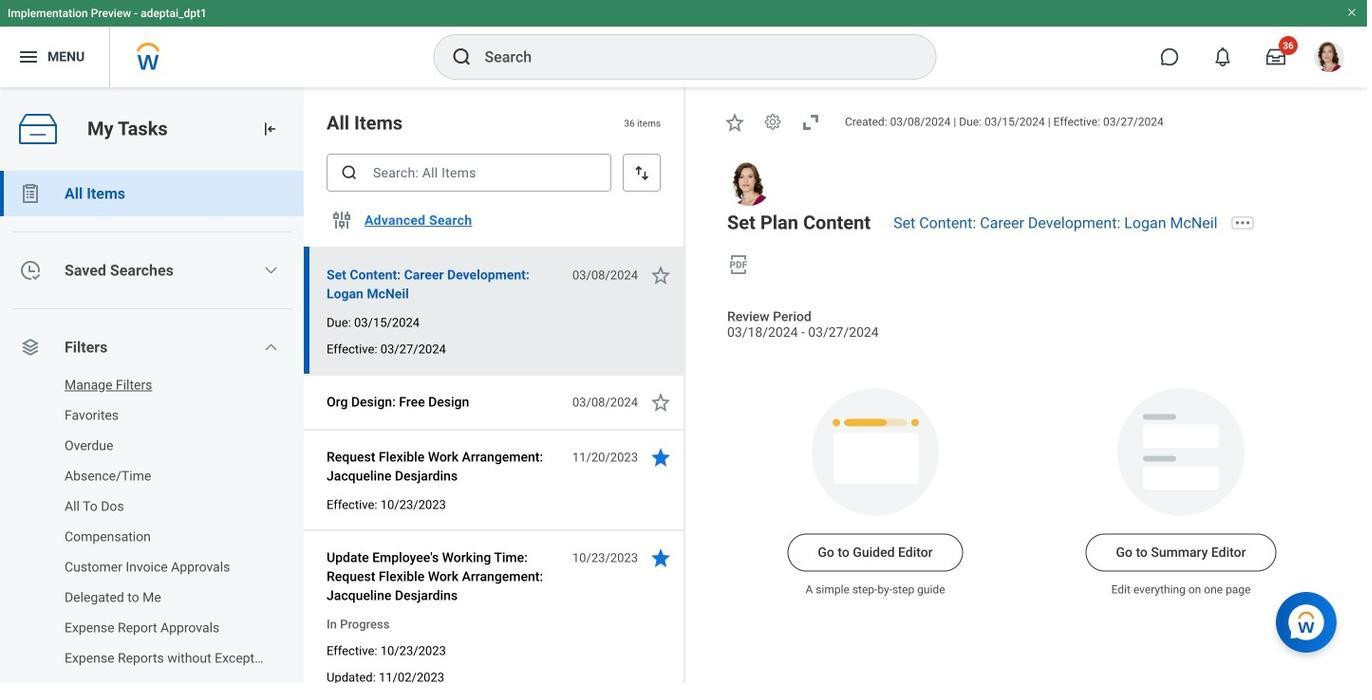 Task type: locate. For each thing, give the bounding box(es) containing it.
1 horizontal spatial search image
[[451, 46, 473, 68]]

1 vertical spatial search image
[[340, 163, 359, 182]]

0 vertical spatial search image
[[451, 46, 473, 68]]

1 chevron down image from the top
[[263, 263, 279, 278]]

Search: All Items text field
[[327, 154, 612, 192]]

search image inside item list element
[[340, 163, 359, 182]]

banner
[[0, 0, 1367, 87]]

1 vertical spatial star image
[[649, 391, 672, 414]]

sort image
[[632, 163, 651, 182]]

1 vertical spatial star image
[[649, 446, 672, 469]]

search image
[[451, 46, 473, 68], [340, 163, 359, 182]]

list
[[0, 171, 304, 684], [0, 367, 304, 684]]

0 horizontal spatial search image
[[340, 163, 359, 182]]

0 vertical spatial chevron down image
[[263, 263, 279, 278]]

clock check image
[[19, 259, 42, 282]]

fullscreen image
[[800, 111, 822, 134]]

0 vertical spatial star image
[[724, 111, 746, 134]]

1 vertical spatial chevron down image
[[263, 340, 279, 355]]

chevron down image for the clock check image
[[263, 263, 279, 278]]

0 vertical spatial star image
[[649, 264, 672, 287]]

2 chevron down image from the top
[[263, 340, 279, 355]]

profile logan mcneil image
[[1314, 42, 1345, 76]]

2 list from the top
[[0, 367, 304, 684]]

star image
[[649, 264, 672, 287], [649, 446, 672, 469]]

employee's photo (logan mcneil) image
[[727, 162, 771, 206]]

chevron down image
[[263, 263, 279, 278], [263, 340, 279, 355]]

close environment banner image
[[1346, 7, 1358, 18]]

star image
[[724, 111, 746, 134], [649, 391, 672, 414], [649, 547, 672, 570]]



Task type: vqa. For each thing, say whether or not it's contained in the screenshot.
caret down icon
no



Task type: describe. For each thing, give the bounding box(es) containing it.
clipboard image
[[19, 182, 42, 205]]

notifications large image
[[1214, 47, 1233, 66]]

chevron down image for perspective icon
[[263, 340, 279, 355]]

Search Workday  search field
[[485, 36, 897, 78]]

justify image
[[17, 46, 40, 68]]

gear image
[[763, 112, 782, 131]]

transformation import image
[[260, 120, 279, 139]]

2 star image from the top
[[649, 446, 672, 469]]

view printable version (pdf) image
[[727, 253, 750, 276]]

configure image
[[330, 209, 353, 232]]

1 star image from the top
[[649, 264, 672, 287]]

1 list from the top
[[0, 171, 304, 684]]

2 vertical spatial star image
[[649, 547, 672, 570]]

perspective image
[[19, 336, 42, 359]]

inbox large image
[[1267, 47, 1286, 66]]

item list element
[[304, 87, 686, 684]]



